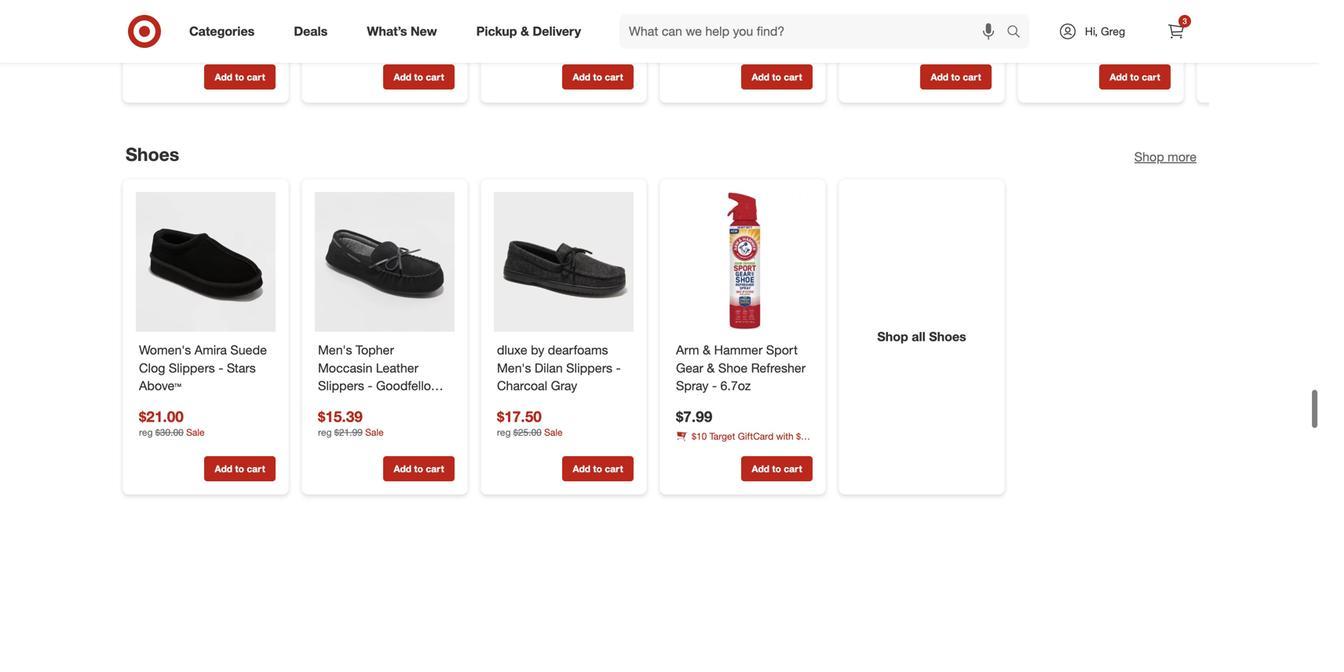 Task type: vqa. For each thing, say whether or not it's contained in the screenshot.


Task type: describe. For each thing, give the bounding box(es) containing it.
shop more
[[1135, 149, 1197, 165]]

$17.50 reg $25.00 sale
[[497, 408, 563, 438]]

beauty
[[713, 444, 742, 456]]

charcoal
[[497, 378, 548, 394]]

what's new link
[[354, 14, 457, 49]]

moccasin
[[318, 360, 373, 376]]

refresher
[[752, 360, 806, 376]]

6.7oz
[[721, 378, 751, 394]]

categories link
[[176, 14, 274, 49]]

3
[[1183, 16, 1188, 26]]

clog
[[139, 360, 165, 376]]

$11.99
[[548, 15, 593, 33]]

greg
[[1101, 24, 1126, 38]]

reg for $17.50
[[497, 426, 511, 438]]

$40
[[797, 430, 812, 442]]

$2.49 - $11.99
[[497, 15, 593, 33]]

& right arm at right
[[703, 342, 711, 358]]

dearfoams
[[548, 342, 608, 358]]

$2.99
[[1085, 15, 1122, 33]]

arm
[[676, 342, 700, 358]]

pickup & delivery link
[[463, 14, 601, 49]]

& right pickup
[[521, 24, 529, 39]]

reg inside men's topher moccasin leather slippers - goodfellow & co™ $15.39 reg $21.99 sale
[[318, 426, 332, 438]]

gear
[[676, 360, 704, 376]]

$2.49
[[497, 15, 534, 33]]

$1.59 - $3.49
[[318, 15, 405, 33]]

3 link
[[1160, 14, 1194, 49]]

what's
[[367, 24, 407, 39]]

$21.00
[[139, 408, 184, 426]]

new
[[411, 24, 437, 39]]

0 horizontal spatial shoes
[[126, 144, 179, 166]]

- inside men's topher moccasin leather slippers - goodfellow & co™ $15.39 reg $21.99 sale
[[368, 378, 373, 394]]

hi,
[[1086, 24, 1098, 38]]

with
[[777, 430, 794, 442]]

leather
[[376, 360, 419, 376]]

2 $1.99 - $12.59 from the left
[[676, 16, 772, 34]]

shop all shoes
[[878, 329, 967, 344]]

1 $1.99 from the left
[[139, 15, 175, 33]]

reg for $21.00
[[139, 426, 153, 438]]

giftcard
[[738, 430, 774, 442]]

$21.99
[[335, 426, 363, 438]]

- inside arm & hammer sport gear & shoe refresher spray - 6.7oz
[[712, 378, 717, 394]]

more
[[1168, 149, 1197, 165]]

slippers inside dluxe by dearfoams men's dilan slippers - charcoal gray
[[567, 360, 613, 376]]

1 $1.99 - $12.59 from the left
[[139, 15, 234, 33]]

$3.49
[[369, 15, 405, 33]]

& right the gear
[[707, 360, 715, 376]]

delivery
[[533, 24, 581, 39]]

shoe
[[719, 360, 748, 376]]

women's amira suede clog slippers - stars above™ link
[[139, 341, 273, 395]]

& inside men's topher moccasin leather slippers - goodfellow & co™ $15.39 reg $21.99 sale
[[318, 396, 326, 412]]

$17.50
[[497, 408, 542, 426]]

1 $12.59 from the left
[[190, 15, 234, 33]]



Task type: locate. For each thing, give the bounding box(es) containing it.
$21.00 reg $30.00 sale
[[139, 408, 205, 438]]

2 sale from the left
[[365, 426, 384, 438]]

0 horizontal spatial $1.99 - $12.59
[[139, 15, 234, 33]]

slippers up co™
[[318, 378, 364, 394]]

to
[[235, 71, 244, 83], [414, 71, 423, 83], [593, 71, 602, 83], [773, 71, 782, 83], [952, 71, 961, 83], [1131, 71, 1140, 83], [235, 463, 244, 475], [414, 463, 423, 475], [593, 463, 602, 475], [773, 463, 782, 475]]

0 horizontal spatial reg
[[139, 426, 153, 438]]

0 horizontal spatial men's
[[318, 342, 352, 358]]

hi, greg
[[1086, 24, 1126, 38]]

add
[[215, 71, 233, 83], [394, 71, 412, 83], [573, 71, 591, 83], [752, 71, 770, 83], [931, 71, 949, 83], [1110, 71, 1128, 83], [215, 463, 233, 475], [394, 463, 412, 475], [573, 463, 591, 475], [752, 463, 770, 475]]

dluxe by dearfoams men's dilan slippers - charcoal gray image
[[494, 192, 634, 332], [494, 192, 634, 332]]

reg inside $17.50 reg $25.00 sale
[[497, 426, 511, 438]]

add to cart button
[[204, 64, 276, 89], [383, 64, 455, 89], [562, 64, 634, 89], [742, 64, 813, 89], [921, 64, 992, 89], [1100, 64, 1171, 89], [204, 456, 276, 481], [383, 456, 455, 481], [562, 456, 634, 481], [742, 456, 813, 481]]

women's amira suede clog slippers - stars above™ image
[[136, 192, 276, 332], [136, 192, 276, 332]]

sale
[[186, 426, 205, 438], [365, 426, 384, 438], [545, 426, 563, 438]]

reg down the $15.39
[[318, 426, 332, 438]]

1 horizontal spatial shop
[[1135, 149, 1165, 165]]

above™
[[139, 378, 181, 394]]

3 reg from the left
[[497, 426, 511, 438]]

$1.99
[[139, 15, 175, 33], [676, 16, 713, 34]]

- inside women's amira suede clog slippers - stars above™
[[219, 360, 223, 376]]

$1.59 - $2.99
[[1035, 15, 1122, 33]]

$10 target giftcard with $40 health & beauty purchase
[[676, 430, 812, 456]]

$1.59
[[318, 15, 355, 33], [1035, 15, 1071, 33]]

sale inside $17.50 reg $25.00 sale
[[545, 426, 563, 438]]

search
[[1000, 25, 1038, 41]]

suede
[[230, 342, 267, 358]]

0 horizontal spatial slippers
[[169, 360, 215, 376]]

shop
[[1135, 149, 1165, 165], [878, 329, 909, 344]]

2 horizontal spatial reg
[[497, 426, 511, 438]]

1 vertical spatial shoes
[[930, 329, 967, 344]]

reg inside the $21.00 reg $30.00 sale
[[139, 426, 153, 438]]

stars
[[227, 360, 256, 376]]

0 horizontal spatial shop
[[878, 329, 909, 344]]

amira
[[195, 342, 227, 358]]

slippers inside men's topher moccasin leather slippers - goodfellow & co™ $15.39 reg $21.99 sale
[[318, 378, 364, 394]]

women's amira suede clog slippers - stars above™
[[139, 342, 267, 394]]

by
[[531, 342, 545, 358]]

all
[[912, 329, 926, 344]]

2 $12.59 from the left
[[727, 16, 772, 34]]

shop more button
[[1135, 148, 1197, 166]]

1 horizontal spatial $1.99 - $12.59
[[676, 16, 772, 34]]

0 horizontal spatial sale
[[186, 426, 205, 438]]

goodfellow
[[376, 378, 441, 394]]

2 $1.99 from the left
[[676, 16, 713, 34]]

reg
[[139, 426, 153, 438], [318, 426, 332, 438], [497, 426, 511, 438]]

sale inside the $21.00 reg $30.00 sale
[[186, 426, 205, 438]]

1 horizontal spatial men's
[[497, 360, 531, 376]]

0 vertical spatial men's
[[318, 342, 352, 358]]

$10
[[692, 430, 707, 442]]

slippers for goodfellow
[[318, 378, 364, 394]]

shoes
[[126, 144, 179, 166], [930, 329, 967, 344]]

2 horizontal spatial sale
[[545, 426, 563, 438]]

arm & hammer sport gear & shoe refresher spray - 6.7oz
[[676, 342, 806, 394]]

1 vertical spatial shop
[[878, 329, 909, 344]]

slippers down dearfoams
[[567, 360, 613, 376]]

shop left all
[[878, 329, 909, 344]]

0 vertical spatial shoes
[[126, 144, 179, 166]]

arm & hammer sport gear & shoe refresher spray - 6.7oz link
[[676, 341, 810, 395]]

deals link
[[281, 14, 347, 49]]

sale for $17.50
[[545, 426, 563, 438]]

slippers down the amira
[[169, 360, 215, 376]]

$1.59 left hi,
[[1035, 15, 1071, 33]]

men's topher moccasin leather slippers - goodfellow & co™ $15.39 reg $21.99 sale
[[318, 342, 441, 438]]

slippers for stars
[[169, 360, 215, 376]]

pickup
[[477, 24, 517, 39]]

1 sale from the left
[[186, 426, 205, 438]]

1 horizontal spatial sale
[[365, 426, 384, 438]]

co™
[[330, 396, 352, 412]]

1 horizontal spatial $12.59
[[727, 16, 772, 34]]

sport
[[767, 342, 798, 358]]

men's inside dluxe by dearfoams men's dilan slippers - charcoal gray
[[497, 360, 531, 376]]

slippers
[[169, 360, 215, 376], [567, 360, 613, 376], [318, 378, 364, 394]]

cart
[[247, 71, 265, 83], [426, 71, 444, 83], [605, 71, 624, 83], [784, 71, 803, 83], [963, 71, 982, 83], [1142, 71, 1161, 83], [247, 463, 265, 475], [426, 463, 444, 475], [605, 463, 624, 475], [784, 463, 803, 475]]

slippers inside women's amira suede clog slippers - stars above™
[[169, 360, 215, 376]]

reg down $17.50
[[497, 426, 511, 438]]

$25.00
[[514, 426, 542, 438]]

health
[[676, 444, 702, 456]]

add to cart
[[215, 71, 265, 83], [394, 71, 444, 83], [573, 71, 624, 83], [752, 71, 803, 83], [931, 71, 982, 83], [1110, 71, 1161, 83], [215, 463, 265, 475], [394, 463, 444, 475], [573, 463, 624, 475], [752, 463, 803, 475]]

sale right $21.99 at the left bottom
[[365, 426, 384, 438]]

categories
[[189, 24, 255, 39]]

1 horizontal spatial slippers
[[318, 378, 364, 394]]

& left co™
[[318, 396, 326, 412]]

$1.99 - $12.59
[[139, 15, 234, 33], [676, 16, 772, 34]]

$30.00
[[155, 426, 184, 438]]

dluxe by dearfoams men's dilan slippers - charcoal gray link
[[497, 341, 631, 395]]

men's down dluxe
[[497, 360, 531, 376]]

search button
[[1000, 14, 1038, 52]]

1 horizontal spatial $1.59
[[1035, 15, 1071, 33]]

0 horizontal spatial $12.59
[[190, 15, 234, 33]]

spray
[[676, 378, 709, 394]]

$7.99
[[676, 408, 713, 426]]

dluxe by dearfoams men's dilan slippers - charcoal gray
[[497, 342, 621, 394]]

target
[[710, 430, 736, 442]]

dilan
[[535, 360, 563, 376]]

0 horizontal spatial $1.59
[[318, 15, 355, 33]]

- inside dluxe by dearfoams men's dilan slippers - charcoal gray
[[616, 360, 621, 376]]

0 horizontal spatial $1.99
[[139, 15, 175, 33]]

hammer
[[715, 342, 763, 358]]

purchase
[[745, 444, 784, 456]]

$1.59 left $3.49
[[318, 15, 355, 33]]

1 $1.59 from the left
[[318, 15, 355, 33]]

2 $1.59 from the left
[[1035, 15, 1071, 33]]

3 sale from the left
[[545, 426, 563, 438]]

1 reg from the left
[[139, 426, 153, 438]]

$1.59 for $1.59 - $3.49
[[318, 15, 355, 33]]

men's topher moccasin leather slippers - goodfellow & co™ image
[[315, 192, 455, 332], [315, 192, 455, 332]]

1 horizontal spatial reg
[[318, 426, 332, 438]]

2 horizontal spatial slippers
[[567, 360, 613, 376]]

sale inside men's topher moccasin leather slippers - goodfellow & co™ $15.39 reg $21.99 sale
[[365, 426, 384, 438]]

& inside $10 target giftcard with $40 health & beauty purchase
[[705, 444, 711, 456]]

1 horizontal spatial $1.99
[[676, 16, 713, 34]]

shop for shop all shoes
[[878, 329, 909, 344]]

$12.59
[[190, 15, 234, 33], [727, 16, 772, 34]]

2 reg from the left
[[318, 426, 332, 438]]

reg down $21.00
[[139, 426, 153, 438]]

0 vertical spatial shop
[[1135, 149, 1165, 165]]

$1.59 for $1.59 - $2.99
[[1035, 15, 1071, 33]]

& down $10
[[705, 444, 711, 456]]

men's topher moccasin leather slippers - goodfellow & co™ link
[[318, 341, 452, 412]]

topher
[[356, 342, 394, 358]]

$15.39
[[318, 408, 363, 426]]

sale right $30.00
[[186, 426, 205, 438]]

1 horizontal spatial shoes
[[930, 329, 967, 344]]

gray
[[551, 378, 578, 394]]

pickup & delivery
[[477, 24, 581, 39]]

dluxe
[[497, 342, 528, 358]]

shop for shop more
[[1135, 149, 1165, 165]]

deals
[[294, 24, 328, 39]]

women's
[[139, 342, 191, 358]]

arm & hammer sport gear & shoe refresher spray - 6.7oz image
[[673, 192, 813, 332], [673, 192, 813, 332]]

what's new
[[367, 24, 437, 39]]

sale for $21.00
[[186, 426, 205, 438]]

&
[[521, 24, 529, 39], [703, 342, 711, 358], [707, 360, 715, 376], [318, 396, 326, 412], [705, 444, 711, 456]]

1 vertical spatial men's
[[497, 360, 531, 376]]

$10 target giftcard with $40 health & beauty purchase button
[[676, 430, 813, 456]]

sale right $25.00
[[545, 426, 563, 438]]

What can we help you find? suggestions appear below search field
[[620, 14, 1011, 49]]

men's up moccasin
[[318, 342, 352, 358]]

shop left more
[[1135, 149, 1165, 165]]

men's inside men's topher moccasin leather slippers - goodfellow & co™ $15.39 reg $21.99 sale
[[318, 342, 352, 358]]

men's
[[318, 342, 352, 358], [497, 360, 531, 376]]

shop inside button
[[1135, 149, 1165, 165]]

-
[[180, 15, 186, 33], [359, 15, 365, 33], [538, 15, 544, 33], [1075, 15, 1081, 33], [717, 16, 723, 34], [219, 360, 223, 376], [616, 360, 621, 376], [368, 378, 373, 394], [712, 378, 717, 394]]



